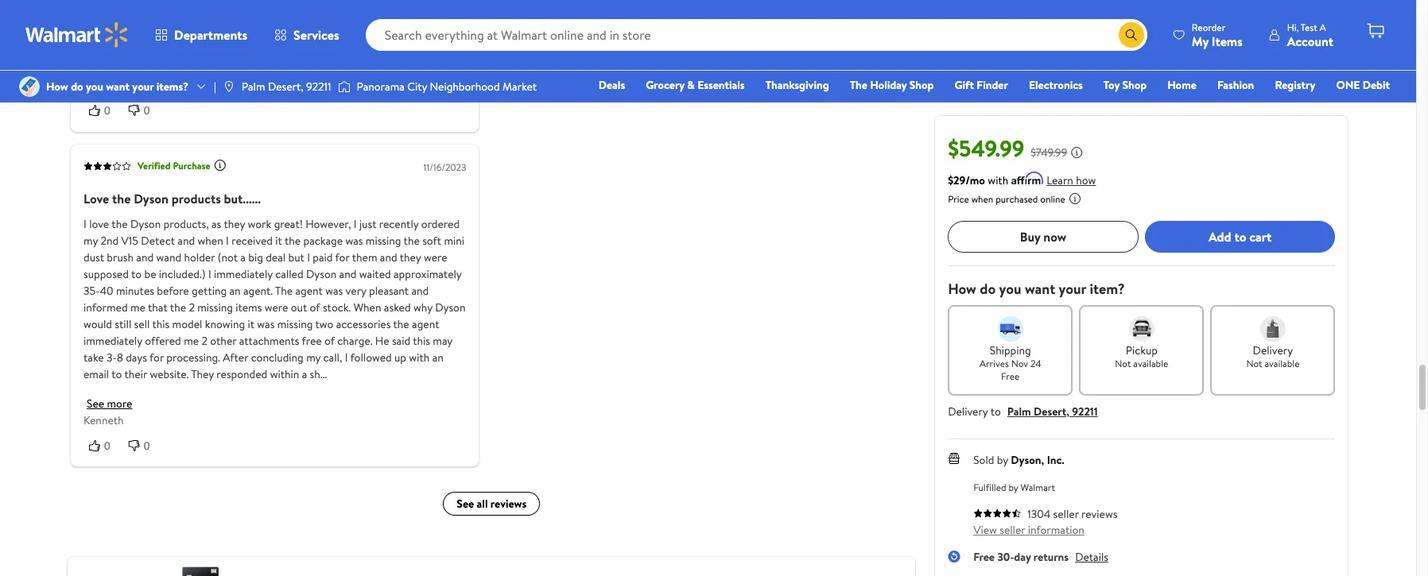 Task type: locate. For each thing, give the bounding box(es) containing it.
just
[[359, 216, 376, 232]]

dyson right why
[[435, 299, 465, 315]]

1 shop from the left
[[910, 77, 934, 93]]

day
[[1015, 550, 1031, 566]]

1 vertical spatial missing
[[197, 299, 233, 315]]

said
[[392, 333, 410, 349]]

delivery up sold
[[948, 404, 988, 420]]

0 horizontal spatial the
[[275, 283, 292, 299]]

were down soft
[[424, 249, 447, 265]]

want for item?
[[1025, 279, 1056, 299]]

for right the paid
[[335, 249, 349, 265]]

a left sh...
[[302, 366, 307, 382]]

0 horizontal spatial do
[[71, 79, 83, 95]]

the up said
[[393, 316, 409, 332]]

immediately up 3-
[[83, 333, 142, 349]]

1 horizontal spatial seller
[[1054, 507, 1079, 523]]

grocery
[[646, 77, 685, 93]]

palm down nov
[[1008, 404, 1032, 420]]

see for see all reviews
[[456, 496, 474, 512]]

intent image for pickup image
[[1129, 317, 1155, 342]]

by for fulfilled
[[1009, 481, 1019, 495]]

see for see more
[[86, 396, 104, 412]]

0 vertical spatial it!
[[116, 21, 128, 39]]

your left items? on the left top of page
[[132, 79, 154, 95]]

you down the 'walmart' image
[[86, 79, 103, 95]]

1 vertical spatial it!
[[111, 48, 121, 64]]

delivery not available
[[1247, 343, 1300, 371]]

see all reviews link
[[443, 492, 540, 516]]

items
[[1212, 32, 1243, 50]]

free down shipping
[[1002, 370, 1020, 383]]

0 horizontal spatial for
[[149, 350, 163, 365]]

email
[[83, 366, 109, 382]]

1 horizontal spatial your
[[1059, 279, 1087, 299]]

for down offered
[[149, 350, 163, 365]]

want
[[106, 79, 130, 95], [1025, 279, 1056, 299]]

with
[[988, 173, 1009, 189], [409, 350, 429, 365]]

immediately
[[214, 266, 272, 282], [83, 333, 142, 349]]

0 vertical spatial with
[[988, 173, 1009, 189]]

free left 30-
[[974, 550, 995, 566]]

seller right 1304
[[1054, 507, 1079, 523]]

cart contains 0 items total amount $0.00 image
[[1367, 21, 1386, 41]]

was up stock.
[[325, 283, 343, 299]]

that
[[148, 299, 167, 315]]

the left holiday
[[850, 77, 868, 93]]

palm desert, 92211 button
[[1008, 404, 1098, 420]]

shop right holiday
[[910, 77, 934, 93]]

mini
[[444, 233, 464, 248]]

was up them on the left of page
[[345, 233, 363, 248]]

the down called
[[275, 283, 292, 299]]

1 vertical spatial my
[[306, 350, 320, 365]]

an down may
[[432, 350, 443, 365]]

be
[[144, 266, 156, 282]]

3-
[[106, 350, 116, 365]]

shop
[[910, 77, 934, 93], [1123, 77, 1147, 93]]

the inside i love the dyson products, as they work great!  however, i just recently ordered my 2nd v15 detect and when i received it the package was missing the soft mini dust brush and wand holder (not a big deal but i paid for them and they were supposed to be included.)  i immediately called dyson and waited approximately 35-40 minutes before getting an agent.  the agent was very pleasant and informed me that the 2 missing items were out of stock.  when asked why dyson would still sell this model knowing it was missing two accessories the agent immediately offered me 2 other attachments free of charge.  he said this may take 3-8 days for processing.  after concluding my call, i followed up with an email to their website.  they responded within a sh...
[[275, 283, 292, 299]]

thanksgiving
[[766, 77, 829, 93]]

buy now
[[1020, 228, 1067, 246]]

you up intent image for shipping
[[1000, 279, 1022, 299]]

see more
[[86, 396, 132, 412]]

your left the item?
[[1059, 279, 1087, 299]]

all
[[477, 496, 488, 512]]

2 horizontal spatial was
[[345, 233, 363, 248]]

pickup not available
[[1116, 343, 1169, 371]]

1 vertical spatial with
[[409, 350, 429, 365]]

items?
[[156, 79, 189, 95]]

and up why
[[411, 283, 429, 299]]

walmart image
[[25, 22, 129, 48]]

1 horizontal spatial reviews
[[1082, 507, 1118, 523]]

wand
[[156, 249, 181, 265]]

and up the be
[[136, 249, 153, 265]]

1 vertical spatial an
[[432, 350, 443, 365]]

love down i love it!
[[89, 48, 109, 64]]

view
[[974, 523, 997, 539]]

1 available from the left
[[1134, 357, 1169, 371]]

0 horizontal spatial agent
[[295, 283, 322, 299]]

 image
[[19, 76, 40, 97]]

0 horizontal spatial it
[[247, 316, 254, 332]]

40
[[99, 283, 113, 299]]

immediately down big at the top left
[[214, 266, 272, 282]]

2 available from the left
[[1265, 357, 1300, 371]]

0 vertical spatial of
[[310, 299, 320, 315]]

they
[[191, 366, 214, 382]]

1 vertical spatial 92211
[[1073, 404, 1098, 420]]

0 vertical spatial palm
[[242, 79, 265, 95]]

1 horizontal spatial want
[[1025, 279, 1056, 299]]

when down "as"
[[197, 233, 223, 248]]

1304
[[1028, 507, 1051, 523]]

search icon image
[[1126, 29, 1138, 41]]

a
[[240, 249, 245, 265], [302, 366, 307, 382]]

sold
[[974, 453, 995, 469]]

available for delivery
[[1265, 357, 1300, 371]]

items
[[235, 299, 262, 315]]

0 vertical spatial free
[[1002, 370, 1020, 383]]

attachments
[[239, 333, 299, 349]]

1 not from the left
[[1116, 357, 1132, 371]]

0 horizontal spatial delivery
[[948, 404, 988, 420]]

seller for 1304
[[1054, 507, 1079, 523]]

0 vertical spatial my
[[83, 233, 98, 248]]

seller down 4.4348 stars out of 5, based on 1304 seller reviews element
[[1000, 523, 1026, 539]]

for
[[335, 249, 349, 265], [149, 350, 163, 365]]

agent down why
[[412, 316, 439, 332]]

it up "deal"
[[275, 233, 282, 248]]

0 horizontal spatial  image
[[223, 80, 235, 93]]

1 horizontal spatial palm
[[1008, 404, 1032, 420]]

available down intent image for delivery
[[1265, 357, 1300, 371]]

0 horizontal spatial with
[[409, 350, 429, 365]]

2nd
[[100, 233, 118, 248]]

when down $29/mo with
[[972, 193, 994, 206]]

1 horizontal spatial see
[[456, 496, 474, 512]]

to inside button
[[1235, 228, 1247, 246]]

0 horizontal spatial they
[[223, 216, 245, 232]]

with right up
[[409, 350, 429, 365]]

1 horizontal spatial free
[[1002, 370, 1020, 383]]

0 vertical spatial agent
[[295, 283, 322, 299]]

inc.
[[1047, 453, 1065, 469]]

it! for i love it!
[[116, 21, 128, 39]]

missing
[[365, 233, 401, 248], [197, 299, 233, 315], [277, 316, 313, 332]]

2 horizontal spatial missing
[[365, 233, 401, 248]]

desert, down 'services' popup button
[[268, 79, 304, 95]]

1 vertical spatial palm
[[1008, 404, 1032, 420]]

reviews right the all
[[490, 496, 527, 512]]

a left big at the top left
[[240, 249, 245, 265]]

delivery down intent image for delivery
[[1253, 343, 1294, 359]]

registry
[[1276, 77, 1316, 93]]

1 vertical spatial by
[[1009, 481, 1019, 495]]

1 horizontal spatial delivery
[[1253, 343, 1294, 359]]

1 vertical spatial this
[[413, 333, 430, 349]]

agent up the out
[[295, 283, 322, 299]]

you
[[86, 79, 103, 95], [1000, 279, 1022, 299]]

0 vertical spatial see
[[86, 396, 104, 412]]

every
[[172, 48, 198, 64]]

reviews up details button
[[1082, 507, 1118, 523]]

they right "as"
[[223, 216, 245, 232]]

0 horizontal spatial an
[[229, 283, 240, 299]]

0 vertical spatial delivery
[[1253, 343, 1294, 359]]

0 vertical spatial for
[[335, 249, 349, 265]]

price
[[948, 193, 970, 206]]

this
[[152, 316, 169, 332], [413, 333, 430, 349]]

not down intent image for delivery
[[1247, 357, 1263, 371]]

1 vertical spatial was
[[325, 283, 343, 299]]

by right sold
[[997, 453, 1009, 469]]

verified purchase information image
[[213, 159, 226, 172]]

0 horizontal spatial when
[[197, 233, 223, 248]]

do up shipping
[[980, 279, 996, 299]]

0 horizontal spatial seller
[[1000, 523, 1026, 539]]

delivery inside delivery not available
[[1253, 343, 1294, 359]]

0 horizontal spatial a
[[240, 249, 245, 265]]

penny
[[201, 48, 230, 64]]

me up processing.
[[183, 333, 199, 349]]

love up 2nd
[[89, 216, 109, 232]]

electronics
[[1029, 77, 1083, 93]]

this right said
[[413, 333, 430, 349]]

1 vertical spatial want
[[1025, 279, 1056, 299]]

2 up model
[[188, 299, 194, 315]]

desert, up inc.
[[1034, 404, 1070, 420]]

0 horizontal spatial reviews
[[490, 496, 527, 512]]

sell
[[134, 316, 149, 332]]

responded
[[216, 366, 267, 382]]

to down the arrives on the bottom
[[991, 404, 1001, 420]]

1 horizontal spatial how
[[948, 279, 977, 299]]

add
[[1209, 228, 1232, 246]]

1 vertical spatial they
[[400, 249, 421, 265]]

2 left other
[[201, 333, 207, 349]]

see up kenneth
[[86, 396, 104, 412]]

1 horizontal spatial immediately
[[214, 266, 272, 282]]

1 horizontal spatial available
[[1265, 357, 1300, 371]]

do
[[71, 79, 83, 95], [980, 279, 996, 299]]

call,
[[323, 350, 342, 365]]

0 vertical spatial 2
[[188, 299, 194, 315]]

was
[[345, 233, 363, 248], [325, 283, 343, 299], [257, 316, 274, 332]]

were left the out
[[264, 299, 288, 315]]

the holiday shop
[[850, 77, 934, 93]]

the up 2nd
[[111, 216, 127, 232]]

love inside i love the dyson products, as they work great!  however, i just recently ordered my 2nd v15 detect and when i received it the package was missing the soft mini dust brush and wand holder (not a big deal but i paid for them and they were supposed to be included.)  i immediately called dyson and waited approximately 35-40 minutes before getting an agent.  the agent was very pleasant and informed me that the 2 missing items were out of stock.  when asked why dyson would still sell this model knowing it was missing two accessories the agent immediately offered me 2 other attachments free of charge.  he said this may take 3-8 days for processing.  after concluding my call, i followed up with an email to their website.  they responded within a sh...
[[89, 216, 109, 232]]

walmart+ link
[[1336, 99, 1398, 116]]

1 vertical spatial do
[[980, 279, 996, 299]]

arrives
[[980, 357, 1009, 371]]

$549.99
[[948, 133, 1025, 164]]

by right fulfilled
[[1009, 481, 1019, 495]]

dyson up detect
[[130, 216, 160, 232]]

deal
[[265, 249, 285, 265]]

it! left it's
[[111, 48, 121, 64]]

$29/mo with
[[948, 173, 1009, 189]]

missing down "getting" at the left of page
[[197, 299, 233, 315]]

their
[[124, 366, 147, 382]]

reviews for see all reviews
[[490, 496, 527, 512]]

1 vertical spatial desert,
[[1034, 404, 1070, 420]]

1 vertical spatial immediately
[[83, 333, 142, 349]]

 image left panorama at the top of the page
[[338, 79, 350, 95]]

shop right "toy"
[[1123, 77, 1147, 93]]

you for how do you want your items?
[[86, 79, 103, 95]]

want down it's
[[106, 79, 130, 95]]

palm right |
[[242, 79, 265, 95]]

1 horizontal spatial with
[[988, 173, 1009, 189]]

of right the out
[[310, 299, 320, 315]]

desert,
[[268, 79, 304, 95], [1034, 404, 1070, 420]]

dyson
[[133, 190, 168, 207], [130, 216, 160, 232], [306, 266, 336, 282], [435, 299, 465, 315]]

account
[[1288, 32, 1334, 50]]

0 vertical spatial this
[[152, 316, 169, 332]]

love
[[83, 190, 109, 207]]

this up offered
[[152, 316, 169, 332]]

was up attachments
[[257, 316, 274, 332]]

learn how button
[[1047, 173, 1096, 189]]

seller for view
[[1000, 523, 1026, 539]]

fulfilled
[[974, 481, 1007, 495]]

two
[[315, 316, 333, 332]]

not inside pickup not available
[[1116, 357, 1132, 371]]

getting
[[191, 283, 226, 299]]

my down free
[[306, 350, 320, 365]]

pickup
[[1126, 343, 1158, 359]]

want down buy now 'button'
[[1025, 279, 1056, 299]]

1 vertical spatial for
[[149, 350, 163, 365]]

1 horizontal spatial agent
[[412, 316, 439, 332]]

 image
[[338, 79, 350, 95], [223, 80, 235, 93]]

missing down the out
[[277, 316, 313, 332]]

reviews
[[490, 496, 527, 512], [1082, 507, 1118, 523]]

1 horizontal spatial this
[[413, 333, 430, 349]]

dust
[[83, 249, 104, 265]]

0 horizontal spatial your
[[132, 79, 154, 95]]

1 vertical spatial when
[[197, 233, 223, 248]]

2 shop from the left
[[1123, 77, 1147, 93]]

to left cart
[[1235, 228, 1247, 246]]

11/16/2023
[[423, 160, 466, 174]]

one debit link
[[1330, 76, 1398, 94]]

legal information image
[[1069, 193, 1082, 205]]

 image for panorama
[[338, 79, 350, 95]]

reviews inside 'link'
[[490, 496, 527, 512]]

see inside "see all reviews" 'link'
[[456, 496, 474, 512]]

returns
[[1034, 550, 1069, 566]]

0 vertical spatial was
[[345, 233, 363, 248]]

1 horizontal spatial of
[[324, 333, 335, 349]]

0 horizontal spatial want
[[106, 79, 130, 95]]

available inside delivery not available
[[1265, 357, 1300, 371]]

your for item?
[[1059, 279, 1087, 299]]

affirm image
[[1012, 172, 1044, 185]]

see left the all
[[456, 496, 474, 512]]

0 button
[[83, 103, 123, 119], [123, 103, 162, 119], [83, 438, 123, 454], [123, 438, 162, 454]]

dyson down the paid
[[306, 266, 336, 282]]

missing down recently
[[365, 233, 401, 248]]

1 horizontal spatial an
[[432, 350, 443, 365]]

agent.
[[243, 283, 273, 299]]

0 horizontal spatial see
[[86, 396, 104, 412]]

walmart+
[[1343, 99, 1391, 115]]

shop inside 'link'
[[1123, 77, 1147, 93]]

0 horizontal spatial free
[[974, 550, 995, 566]]

 image right |
[[223, 80, 235, 93]]

shipping
[[990, 343, 1031, 359]]

intent image for delivery image
[[1261, 317, 1286, 342]]

0 horizontal spatial of
[[310, 299, 320, 315]]

fashion link
[[1211, 76, 1262, 94]]

fulfilled by walmart
[[974, 481, 1056, 495]]

me down minutes
[[130, 299, 145, 315]]

2 not from the left
[[1247, 357, 1263, 371]]

information
[[1028, 523, 1085, 539]]

finder
[[977, 77, 1009, 93]]

do for how do you want your items?
[[71, 79, 83, 95]]

0 horizontal spatial not
[[1116, 357, 1132, 371]]

1 vertical spatial your
[[1059, 279, 1087, 299]]

35-
[[83, 283, 99, 299]]

paid
[[313, 249, 333, 265]]

1 horizontal spatial  image
[[338, 79, 350, 95]]

1 horizontal spatial 92211
[[1073, 404, 1098, 420]]

1 horizontal spatial for
[[335, 249, 349, 265]]

available inside pickup not available
[[1134, 357, 1169, 371]]

not for delivery
[[1247, 357, 1263, 371]]

0 vertical spatial do
[[71, 79, 83, 95]]

they up approximately
[[400, 249, 421, 265]]

1 vertical spatial me
[[183, 333, 199, 349]]

0 horizontal spatial missing
[[197, 299, 233, 315]]

with up price when purchased online
[[988, 173, 1009, 189]]

1 vertical spatial agent
[[412, 316, 439, 332]]

of up call,
[[324, 333, 335, 349]]

available down intent image for pickup
[[1134, 357, 1169, 371]]

it down items
[[247, 316, 254, 332]]

0 vertical spatial how
[[46, 79, 68, 95]]

1 vertical spatial love
[[89, 48, 109, 64]]

departments button
[[142, 16, 261, 54]]

it! up it's
[[116, 21, 128, 39]]

1 horizontal spatial it
[[275, 233, 282, 248]]

dyson,
[[1011, 453, 1045, 469]]

not inside delivery not available
[[1247, 357, 1263, 371]]

not down intent image for pickup
[[1116, 357, 1132, 371]]

available for pickup
[[1134, 357, 1169, 371]]

love up kiara
[[90, 21, 113, 39]]

0 horizontal spatial you
[[86, 79, 103, 95]]

1 horizontal spatial the
[[850, 77, 868, 93]]

do down the 'walmart' image
[[71, 79, 83, 95]]

your for items?
[[132, 79, 154, 95]]

my up dust
[[83, 233, 98, 248]]

add to cart
[[1209, 228, 1272, 246]]

1 horizontal spatial you
[[1000, 279, 1022, 299]]

an up items
[[229, 283, 240, 299]]

out
[[291, 299, 307, 315]]

4.4348 stars out of 5, based on 1304 seller reviews element
[[974, 509, 1022, 519]]

after
[[223, 350, 248, 365]]

the left soft
[[403, 233, 419, 248]]

as
[[211, 216, 221, 232]]

0 vertical spatial a
[[240, 249, 245, 265]]



Task type: vqa. For each thing, say whether or not it's contained in the screenshot.
THE SHOP
yes



Task type: describe. For each thing, give the bounding box(es) containing it.
love for i love the dyson products, as they work great!  however, i just recently ordered my 2nd v15 detect and when i received it the package was missing the soft mini dust brush and wand holder (not a big deal but i paid for them and they were supposed to be included.)  i immediately called dyson and waited approximately 35-40 minutes before getting an agent.  the agent was very pleasant and informed me that the 2 missing items were out of stock.  when asked why dyson would still sell this model knowing it was missing two accessories the agent immediately offered me 2 other attachments free of charge.  he said this may take 3-8 days for processing.  after concluding my call, i followed up with an email to their website.  they responded within a sh...
[[89, 216, 109, 232]]

verified purchase
[[137, 159, 210, 173]]

how for how do you want your items?
[[46, 79, 68, 95]]

the up but on the left
[[284, 233, 300, 248]]

0 horizontal spatial desert,
[[268, 79, 304, 95]]

1 vertical spatial were
[[264, 299, 288, 315]]

neighborhood
[[430, 79, 500, 95]]

i love it! it's worth every penny
[[83, 48, 230, 64]]

intent image for shipping image
[[998, 317, 1024, 342]]

delivery for not
[[1253, 343, 1294, 359]]

0 vertical spatial it
[[275, 233, 282, 248]]

called
[[275, 266, 303, 282]]

0 horizontal spatial me
[[130, 299, 145, 315]]

0 horizontal spatial immediately
[[83, 333, 142, 349]]

1 vertical spatial of
[[324, 333, 335, 349]]

30-
[[998, 550, 1015, 566]]

buy
[[1020, 228, 1041, 246]]

with inside i love the dyson products, as they work great!  however, i just recently ordered my 2nd v15 detect and when i received it the package was missing the soft mini dust brush and wand holder (not a big deal but i paid for them and they were supposed to be included.)  i immediately called dyson and waited approximately 35-40 minutes before getting an agent.  the agent was very pleasant and informed me that the 2 missing items were out of stock.  when asked why dyson would still sell this model knowing it was missing two accessories the agent immediately offered me 2 other attachments free of charge.  he said this may take 3-8 days for processing.  after concluding my call, i followed up with an email to their website.  they responded within a sh...
[[409, 350, 429, 365]]

model
[[172, 316, 202, 332]]

$29/mo
[[948, 173, 986, 189]]

|
[[214, 79, 216, 95]]

accessories
[[336, 316, 391, 332]]

1 vertical spatial free
[[974, 550, 995, 566]]

see more button
[[86, 396, 132, 412]]

verified
[[137, 159, 170, 173]]

pleasant
[[369, 283, 409, 299]]

when
[[353, 299, 381, 315]]

reorder my items
[[1192, 20, 1243, 50]]

when inside i love the dyson products, as they work great!  however, i just recently ordered my 2nd v15 detect and when i received it the package was missing the soft mini dust brush and wand holder (not a big deal but i paid for them and they were supposed to be included.)  i immediately called dyson and waited approximately 35-40 minutes before getting an agent.  the agent was very pleasant and informed me that the 2 missing items were out of stock.  when asked why dyson would still sell this model knowing it was missing two accessories the agent immediately offered me 2 other attachments free of charge.  he said this may take 3-8 days for processing.  after concluding my call, i followed up with an email to their website.  they responded within a sh...
[[197, 233, 223, 248]]

received
[[231, 233, 272, 248]]

hi,
[[1288, 20, 1299, 34]]

to left the be
[[131, 266, 141, 282]]

services button
[[261, 16, 353, 54]]

and down products,
[[177, 233, 195, 248]]

1 horizontal spatial they
[[400, 249, 421, 265]]

0 vertical spatial were
[[424, 249, 447, 265]]

one
[[1337, 77, 1361, 93]]

price when purchased online
[[948, 193, 1066, 206]]

it's
[[124, 48, 138, 64]]

free inside the shipping arrives nov 24 free
[[1002, 370, 1020, 383]]

0 vertical spatial missing
[[365, 233, 401, 248]]

0 vertical spatial when
[[972, 193, 994, 206]]

how for how do you want your item?
[[948, 279, 977, 299]]

panorama
[[357, 79, 405, 95]]

informed
[[83, 299, 127, 315]]

debit
[[1363, 77, 1391, 93]]

registry link
[[1268, 76, 1323, 94]]

departments
[[174, 26, 247, 44]]

within
[[270, 366, 299, 382]]

 image for palm
[[223, 80, 235, 93]]

1304 seller reviews
[[1028, 507, 1118, 523]]

i love the dyson products, as they work great!  however, i just recently ordered my 2nd v15 detect and when i received it the package was missing the soft mini dust brush and wand holder (not a big deal but i paid for them and they were supposed to be included.)  i immediately called dyson and waited approximately 35-40 minutes before getting an agent.  the agent was very pleasant and informed me that the 2 missing items were out of stock.  when asked why dyson would still sell this model knowing it was missing two accessories the agent immediately offered me 2 other attachments free of charge.  he said this may take 3-8 days for processing.  after concluding my call, i followed up with an email to their website.  they responded within a sh...
[[83, 216, 465, 382]]

you for how do you want your item?
[[1000, 279, 1022, 299]]

view seller information link
[[974, 523, 1085, 539]]

delivery to palm desert, 92211
[[948, 404, 1098, 420]]

love the dyson products but......
[[83, 190, 261, 207]]

fashion
[[1218, 77, 1255, 93]]

toy
[[1104, 77, 1120, 93]]

1 horizontal spatial my
[[306, 350, 320, 365]]

brush
[[106, 249, 133, 265]]

1 horizontal spatial a
[[302, 366, 307, 382]]

why
[[413, 299, 432, 315]]

stock.
[[323, 299, 351, 315]]

however,
[[305, 216, 351, 232]]

nov
[[1012, 357, 1029, 371]]

products,
[[163, 216, 209, 232]]

love for i love it! it's worth every penny
[[89, 48, 109, 64]]

Search search field
[[366, 19, 1148, 51]]

free
[[302, 333, 322, 349]]

&
[[688, 77, 695, 93]]

kenneth
[[83, 412, 123, 428]]

but
[[288, 249, 304, 265]]

buy now button
[[948, 221, 1139, 253]]

0 horizontal spatial this
[[152, 316, 169, 332]]

minutes
[[116, 283, 154, 299]]

sh...
[[310, 366, 327, 382]]

not for pickup
[[1116, 357, 1132, 371]]

to down 8
[[111, 366, 122, 382]]

1 horizontal spatial desert,
[[1034, 404, 1070, 420]]

palm desert, 92211
[[242, 79, 331, 95]]

details button
[[1076, 550, 1109, 566]]

1 vertical spatial it
[[247, 316, 254, 332]]

one debit card image
[[169, 564, 233, 577]]

how do you want your item?
[[948, 279, 1125, 299]]

0 horizontal spatial 92211
[[306, 79, 331, 95]]

reorder
[[1192, 20, 1226, 34]]

knowing
[[205, 316, 245, 332]]

2 vertical spatial missing
[[277, 316, 313, 332]]

walmart
[[1021, 481, 1056, 495]]

and up very
[[339, 266, 356, 282]]

dyson down verified on the top left
[[133, 190, 168, 207]]

purchase
[[173, 159, 210, 173]]

want for items?
[[106, 79, 130, 95]]

the down before
[[170, 299, 186, 315]]

reviews for 1304 seller reviews
[[1082, 507, 1118, 523]]

and up waited
[[380, 249, 397, 265]]

(not
[[217, 249, 237, 265]]

waited
[[359, 266, 391, 282]]

0 vertical spatial an
[[229, 283, 240, 299]]

do for how do you want your item?
[[980, 279, 996, 299]]

them
[[352, 249, 377, 265]]

big
[[248, 249, 263, 265]]

the holiday shop link
[[843, 76, 942, 94]]

it! for i love it! it's worth every penny
[[111, 48, 121, 64]]

love for i love it!
[[90, 21, 113, 39]]

more
[[107, 396, 132, 412]]

1 horizontal spatial 2
[[201, 333, 207, 349]]

detect
[[141, 233, 175, 248]]

0 horizontal spatial 2
[[188, 299, 194, 315]]

2 vertical spatial was
[[257, 316, 274, 332]]

0 vertical spatial they
[[223, 216, 245, 232]]

0 vertical spatial immediately
[[214, 266, 272, 282]]

package
[[303, 233, 343, 248]]

deals link
[[592, 76, 633, 94]]

the right love
[[112, 190, 130, 207]]

learn more about strikethrough prices image
[[1071, 146, 1084, 159]]

services
[[294, 26, 339, 44]]

soft
[[422, 233, 441, 248]]

still
[[114, 316, 131, 332]]

1 horizontal spatial was
[[325, 283, 343, 299]]

Walmart Site-Wide search field
[[366, 19, 1148, 51]]

thanksgiving link
[[759, 76, 837, 94]]

delivery for to
[[948, 404, 988, 420]]

by for sold
[[997, 453, 1009, 469]]

a
[[1320, 20, 1327, 34]]

but......
[[224, 190, 261, 207]]

see all reviews
[[456, 496, 527, 512]]

0 horizontal spatial my
[[83, 233, 98, 248]]

before
[[157, 283, 189, 299]]

website.
[[149, 366, 189, 382]]

included.)
[[159, 266, 205, 282]]

add to cart button
[[1145, 221, 1336, 253]]

work
[[247, 216, 271, 232]]



